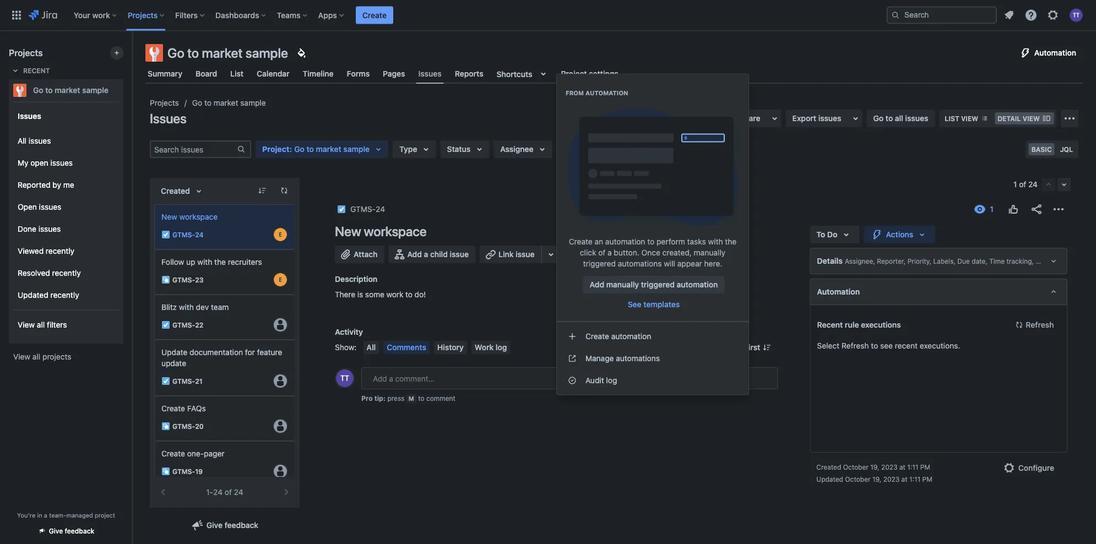 Task type: describe. For each thing, give the bounding box(es) containing it.
0 horizontal spatial feedback
[[65, 528, 94, 535]]

an
[[595, 237, 603, 246]]

automation inside button
[[1035, 48, 1077, 57]]

issues left list view
[[906, 114, 929, 123]]

newest first
[[717, 343, 761, 352]]

to inside create an automation to perform tasks with the click of a button. once created, manually triggered automations will appear here.
[[648, 237, 655, 246]]

actions
[[886, 230, 914, 239]]

viewed recently link
[[13, 240, 119, 262]]

calendar link
[[255, 64, 292, 84]]

there
[[335, 290, 355, 299]]

0 vertical spatial go to market sample
[[168, 45, 288, 61]]

issues for done issues
[[38, 225, 61, 234]]

1 vertical spatial at
[[902, 476, 908, 483]]

date,
[[972, 257, 988, 265]]

resolved recently
[[18, 269, 81, 278]]

history button
[[434, 341, 467, 354]]

notifications image
[[1003, 9, 1016, 22]]

eloisefrancis23 image for new workspace
[[274, 228, 287, 241]]

tasks
[[687, 237, 706, 246]]

templates
[[644, 300, 680, 309]]

work inside popup button
[[92, 10, 110, 20]]

from automation group
[[557, 78, 749, 318]]

done issues
[[18, 225, 61, 234]]

a inside button
[[424, 250, 428, 259]]

create for create one-pager
[[161, 449, 185, 458]]

department,
[[1036, 257, 1075, 265]]

task image
[[161, 377, 170, 386]]

gtms- for faqs
[[172, 423, 195, 430]]

priority,
[[908, 257, 932, 265]]

link web pages and more image
[[545, 248, 558, 261]]

team-
[[49, 512, 66, 519]]

work log button
[[472, 341, 510, 354]]

1 vertical spatial october
[[845, 476, 871, 483]]

search image
[[892, 11, 900, 20]]

0 vertical spatial of
[[1020, 180, 1027, 189]]

to right m
[[418, 395, 425, 402]]

22
[[195, 321, 203, 329]]

comments
[[387, 343, 426, 352]]

dashboards button
[[212, 6, 270, 24]]

automations inside create an automation to perform tasks with the click of a button. once created, manually triggered automations will appear here.
[[618, 259, 662, 268]]

issues for 'projects' link
[[150, 111, 187, 126]]

show:
[[335, 343, 357, 352]]

sample left add to starred icon
[[82, 86, 108, 95]]

link issue button
[[480, 246, 543, 263]]

go to all issues link
[[867, 110, 935, 127]]

actions button
[[864, 226, 936, 244]]

manage automations link
[[557, 348, 749, 370]]

done
[[18, 225, 36, 234]]

1 vertical spatial work
[[387, 290, 404, 299]]

team
[[211, 303, 229, 312]]

see
[[628, 300, 642, 309]]

eloisefrancis23 image for follow up with the recruiters
[[274, 273, 287, 287]]

gtms- for one-
[[172, 468, 195, 475]]

0 vertical spatial 1:11
[[908, 463, 919, 471]]

issues for left go to market sample link
[[18, 111, 41, 120]]

go right open export issues dropdown icon
[[874, 114, 884, 123]]

timeline link
[[301, 64, 336, 84]]

1 vertical spatial go to market sample
[[33, 86, 108, 95]]

1 vertical spatial pm
[[923, 476, 933, 483]]

0 horizontal spatial of
[[225, 488, 232, 497]]

Search issues text field
[[151, 142, 237, 157]]

0 vertical spatial all
[[895, 114, 904, 123]]

board link
[[193, 64, 219, 84]]

shortcuts button
[[495, 64, 552, 84]]

projects for projects 'popup button'
[[128, 10, 158, 20]]

gtms-19
[[172, 468, 203, 475]]

pager
[[204, 449, 225, 458]]

configure link
[[997, 460, 1061, 477]]

see templates link
[[621, 296, 687, 314]]

go down board "link"
[[192, 98, 202, 107]]

workspace inside task element
[[179, 212, 218, 222]]

is
[[358, 290, 363, 299]]

sidebar navigation image
[[120, 44, 144, 66]]

board
[[196, 69, 217, 78]]

my
[[18, 158, 28, 168]]

issues for export issues
[[819, 114, 842, 123]]

1-24 of 24
[[206, 488, 243, 497]]

start
[[1077, 257, 1092, 265]]

updated inside updated recently link
[[18, 291, 48, 300]]

details assignee, reporter, priority, labels, due date, time tracking, department, start d
[[817, 257, 1097, 266]]

automation inside 'link'
[[677, 280, 718, 289]]

all for projects
[[32, 352, 40, 361]]

0 vertical spatial at
[[900, 463, 906, 471]]

view for list view
[[961, 115, 979, 122]]

list view
[[945, 115, 979, 122]]

0 horizontal spatial give feedback
[[49, 528, 94, 535]]

projects link
[[150, 96, 179, 110]]

create for create automation
[[586, 332, 609, 341]]

0 horizontal spatial go to market sample link
[[9, 79, 119, 101]]

19
[[195, 468, 203, 475]]

gtms- for with
[[172, 321, 195, 329]]

appear
[[678, 259, 702, 268]]

viewed recently
[[18, 247, 74, 256]]

0 vertical spatial pm
[[921, 463, 931, 471]]

all for filters
[[37, 320, 45, 330]]

gtms- for workspace
[[172, 231, 195, 239]]

project : go to market sample
[[262, 145, 370, 154]]

child
[[430, 250, 448, 259]]

once
[[642, 248, 661, 257]]

type button
[[393, 141, 436, 158]]

a inside create an automation to perform tasks with the click of a button. once created, manually triggered automations will appear here.
[[608, 248, 612, 257]]

0 horizontal spatial give feedback button
[[31, 522, 101, 540]]

to down board "link"
[[204, 98, 212, 107]]

menu containing create an automation to perform tasks with the click of a button. once created, manually triggered automations will appear here.
[[557, 74, 749, 395]]

1 horizontal spatial give feedback button
[[184, 517, 265, 534]]

refresh image
[[280, 186, 289, 195]]

0 horizontal spatial a
[[44, 512, 47, 519]]

attach button
[[335, 246, 384, 263]]

group containing issues
[[13, 101, 119, 343]]

task element containing new workspace
[[154, 204, 295, 250]]

resolved recently link
[[13, 262, 119, 284]]

1 vertical spatial 2023
[[884, 476, 900, 483]]

1 vertical spatial 1:11
[[910, 476, 921, 483]]

24 down "pager"
[[213, 488, 223, 497]]

tab list containing issues
[[139, 64, 1090, 84]]

open share dialog image
[[768, 112, 782, 125]]

configure
[[1019, 464, 1055, 473]]

1 vertical spatial new workspace
[[335, 224, 427, 239]]

will
[[664, 259, 676, 268]]

market up all issues link
[[55, 86, 80, 95]]

1 vertical spatial projects
[[9, 48, 43, 58]]

new workspace inside task element
[[161, 212, 218, 222]]

log for audit log
[[606, 376, 617, 385]]

to up board
[[187, 45, 199, 61]]

0 vertical spatial october
[[843, 463, 869, 471]]

teams
[[277, 10, 301, 20]]

actions image
[[1052, 203, 1066, 216]]

gtms-24 inside list box
[[172, 231, 204, 239]]

recently for viewed recently
[[46, 247, 74, 256]]

save filter
[[611, 145, 648, 154]]

comment
[[426, 395, 456, 402]]

filter
[[631, 145, 648, 154]]

manually inside add manually triggered automation 'link'
[[607, 280, 639, 289]]

all issues link
[[13, 130, 119, 152]]

filters button
[[172, 6, 209, 24]]

create for create
[[362, 10, 387, 20]]

profile image of terry turtle image
[[336, 370, 354, 387]]

2 vertical spatial go to market sample
[[192, 98, 266, 107]]

gtms-21
[[172, 377, 203, 385]]

pro tip: press m to comment
[[361, 395, 456, 402]]

to right :
[[307, 145, 314, 154]]

summary link
[[145, 64, 185, 84]]

share image
[[1030, 203, 1044, 216]]

created,
[[663, 248, 692, 257]]

details element
[[810, 248, 1097, 274]]

dashboards
[[215, 10, 259, 20]]

1 horizontal spatial give feedback
[[207, 521, 259, 530]]

1 horizontal spatial give
[[207, 521, 223, 530]]

0 horizontal spatial with
[[179, 303, 194, 312]]

automation inside create an automation to perform tasks with the click of a button. once created, manually triggered automations will appear here.
[[606, 237, 646, 246]]

my open issues link
[[13, 152, 119, 174]]

the inside create an automation to perform tasks with the click of a button. once created, manually triggered automations will appear here.
[[725, 237, 737, 246]]

updated recently link
[[13, 284, 119, 306]]

go right :
[[294, 145, 305, 154]]

1 vertical spatial 19,
[[873, 476, 882, 483]]

export issues
[[793, 114, 842, 123]]

created for created october 19, 2023 at 1:11 pm updated october 19, 2023 at 1:11 pm
[[817, 463, 842, 471]]

triggered inside add manually triggered automation 'link'
[[641, 280, 675, 289]]

order by image
[[192, 185, 205, 198]]

new inside task element
[[161, 212, 177, 222]]

issues right open
[[50, 158, 73, 168]]

create faqs
[[161, 404, 206, 413]]

do
[[828, 230, 838, 239]]

audit
[[586, 376, 604, 385]]

gtms-23
[[172, 276, 204, 284]]

the inside sub-task element
[[214, 258, 226, 267]]

projects
[[42, 352, 71, 361]]

newest
[[717, 343, 744, 352]]

sample down list link
[[240, 98, 266, 107]]

update
[[161, 348, 187, 357]]

view for view all projects
[[13, 352, 30, 361]]

reported by me link
[[13, 174, 119, 196]]

due
[[958, 257, 970, 265]]

recently for updated recently
[[50, 291, 79, 300]]

group containing create automation
[[557, 321, 749, 395]]

view all projects
[[13, 352, 71, 361]]

in
[[37, 512, 42, 519]]



Task type: locate. For each thing, give the bounding box(es) containing it.
done issues link
[[13, 218, 119, 240]]

to do button
[[810, 226, 860, 244]]

1 horizontal spatial list
[[945, 115, 960, 122]]

0 vertical spatial new
[[161, 212, 177, 222]]

0 horizontal spatial all
[[18, 136, 26, 146]]

go to market sample link down list link
[[192, 96, 266, 110]]

from
[[566, 90, 584, 97]]

copy link to issue image
[[383, 204, 392, 213]]

all up 'my' on the left of the page
[[18, 136, 26, 146]]

0 horizontal spatial work
[[92, 10, 110, 20]]

reported by me
[[18, 181, 74, 190]]

1 vertical spatial of
[[599, 248, 606, 257]]

all for all
[[367, 343, 376, 352]]

follow up with the recruiters
[[161, 258, 262, 267]]

sample left type on the left of page
[[343, 145, 370, 154]]

issues right pages
[[419, 69, 442, 78]]

detail
[[998, 115, 1021, 122]]

new
[[161, 212, 177, 222], [335, 224, 361, 239]]

1 vertical spatial log
[[606, 376, 617, 385]]

0 horizontal spatial workspace
[[179, 212, 218, 222]]

automation down details
[[817, 287, 860, 296]]

of inside create an automation to perform tasks with the click of a button. once created, manually triggered automations will appear here.
[[599, 248, 606, 257]]

go up summary
[[168, 45, 184, 61]]

here.
[[705, 259, 723, 268]]

list for list view
[[945, 115, 960, 122]]

task image for new workspace
[[161, 230, 170, 239]]

2 horizontal spatial with
[[708, 237, 723, 246]]

2 horizontal spatial a
[[608, 248, 612, 257]]

issue right link
[[516, 250, 535, 259]]

workspace down the copy link to issue image
[[364, 224, 427, 239]]

sub-task element containing create faqs
[[154, 396, 295, 441]]

automation image
[[1019, 46, 1033, 60]]

reports link
[[453, 64, 486, 84]]

new up attach button at the left
[[335, 224, 361, 239]]

primary element
[[7, 0, 887, 31]]

1 horizontal spatial feedback
[[225, 521, 259, 530]]

gtms- down up
[[172, 276, 195, 284]]

menu bar
[[361, 341, 513, 354]]

manually
[[694, 248, 726, 257], [607, 280, 639, 289]]

go down recent
[[33, 86, 43, 95]]

first
[[746, 343, 761, 352]]

issues up the all issues
[[18, 111, 41, 120]]

list right go to all issues link
[[945, 115, 960, 122]]

sub task image for create faqs
[[161, 422, 170, 431]]

give feedback button
[[184, 517, 265, 534], [31, 522, 101, 540]]

log for work log
[[496, 343, 507, 352]]

1 vertical spatial all
[[37, 320, 45, 330]]

1 vertical spatial eloisefrancis23 image
[[274, 273, 287, 287]]

gtms- down create faqs
[[172, 423, 195, 430]]

sort descending image
[[258, 186, 267, 195]]

give feedback button down the 1-24 of 24
[[184, 517, 265, 534]]

issues inside button
[[819, 114, 842, 123]]

your
[[74, 10, 90, 20]]

workspace
[[179, 212, 218, 222], [364, 224, 427, 239]]

0 horizontal spatial new
[[161, 212, 177, 222]]

0 horizontal spatial updated
[[18, 291, 48, 300]]

sub-task element up "pager"
[[154, 396, 295, 441]]

market up list link
[[202, 45, 243, 61]]

open issues link
[[13, 196, 119, 218]]

created inside created october 19, 2023 at 1:11 pm updated october 19, 2023 at 1:11 pm
[[817, 463, 842, 471]]

all right show:
[[367, 343, 376, 352]]

triggered inside create an automation to perform tasks with the click of a button. once created, manually triggered automations will appear here.
[[583, 259, 616, 268]]

issues right export at the top of page
[[819, 114, 842, 123]]

projects
[[128, 10, 158, 20], [9, 48, 43, 58], [150, 98, 179, 107]]

23
[[195, 276, 204, 284]]

0 vertical spatial automation
[[606, 237, 646, 246]]

for
[[245, 348, 255, 357]]

newest first image
[[763, 343, 772, 352]]

task element containing blitz with dev team
[[154, 295, 295, 340]]

1 horizontal spatial of
[[599, 248, 606, 257]]

all
[[895, 114, 904, 123], [37, 320, 45, 330], [32, 352, 40, 361]]

jql
[[1061, 145, 1073, 153]]

1-
[[206, 488, 213, 497]]

manage automations
[[586, 354, 660, 363]]

1 vertical spatial sub task image
[[161, 422, 170, 431]]

2 sub task image from the top
[[161, 422, 170, 431]]

2 vertical spatial recently
[[50, 291, 79, 300]]

settings
[[589, 69, 619, 78]]

automation up manage automations
[[611, 332, 651, 341]]

all inside all issues link
[[18, 136, 26, 146]]

give down the team-
[[49, 528, 63, 535]]

summary
[[148, 69, 182, 78]]

2 eloisefrancis23 image from the top
[[274, 273, 287, 287]]

tracking,
[[1007, 257, 1034, 265]]

add for add a child issue
[[407, 250, 422, 259]]

market right :
[[316, 145, 341, 154]]

assignee,
[[845, 257, 875, 265]]

all for all issues
[[18, 136, 26, 146]]

0 horizontal spatial view
[[961, 115, 979, 122]]

work
[[92, 10, 110, 20], [387, 290, 404, 299]]

log right work
[[496, 343, 507, 352]]

0 vertical spatial task image
[[337, 205, 346, 214]]

2 vertical spatial automation
[[817, 287, 860, 296]]

3 sub-task element from the top
[[154, 441, 295, 487]]

triggered up templates
[[641, 280, 675, 289]]

0 vertical spatial automations
[[618, 259, 662, 268]]

create up manage
[[586, 332, 609, 341]]

issues inside group
[[18, 111, 41, 120]]

set background color image
[[295, 46, 308, 60]]

gtms- down blitz with dev team
[[172, 321, 195, 329]]

1 horizontal spatial created
[[817, 463, 842, 471]]

view
[[961, 115, 979, 122], [1023, 115, 1040, 122]]

add for add manually triggered automation
[[590, 280, 605, 289]]

all left projects
[[32, 352, 40, 361]]

0 horizontal spatial automation
[[586, 90, 628, 97]]

0 vertical spatial eloisefrancis23 image
[[274, 228, 287, 241]]

24 inside "gtms-24" link
[[376, 205, 385, 214]]

list box containing new workspace
[[154, 204, 295, 544]]

updated recently
[[18, 291, 79, 300]]

the left recruiters at top left
[[214, 258, 226, 267]]

issues up viewed recently
[[38, 225, 61, 234]]

2 view from the left
[[1023, 115, 1040, 122]]

1 vertical spatial created
[[817, 463, 842, 471]]

sample up calendar
[[246, 45, 288, 61]]

2 horizontal spatial automation
[[1035, 48, 1077, 57]]

create inside group
[[586, 332, 609, 341]]

open export issues dropdown image
[[849, 112, 863, 125]]

24 right 1
[[1029, 180, 1038, 189]]

go to market sample up list link
[[168, 45, 288, 61]]

0 horizontal spatial issues
[[18, 111, 41, 120]]

task image for blitz with dev team
[[161, 321, 170, 330]]

sub-task element containing follow up with the recruiters
[[154, 250, 295, 295]]

do!
[[415, 290, 426, 299]]

gtms-22
[[172, 321, 203, 329]]

0 vertical spatial with
[[708, 237, 723, 246]]

0 vertical spatial created
[[161, 187, 190, 196]]

m
[[409, 395, 414, 402]]

2023
[[882, 463, 898, 471], [884, 476, 900, 483]]

eloisefrancis23 image
[[274, 228, 287, 241], [274, 273, 287, 287]]

automations inside group
[[616, 354, 660, 363]]

teams button
[[274, 6, 312, 24]]

task image left "gtms-24" link
[[337, 205, 346, 214]]

issue inside link issue 'button'
[[516, 250, 535, 259]]

automations down create automation link
[[616, 354, 660, 363]]

automation inside group
[[586, 90, 628, 97]]

1 task element from the top
[[154, 204, 295, 250]]

sub task image
[[161, 276, 170, 284], [161, 422, 170, 431]]

updated inside created october 19, 2023 at 1:11 pm updated october 19, 2023 at 1:11 pm
[[817, 476, 844, 483]]

export issues button
[[786, 110, 863, 127]]

sub task image
[[161, 467, 170, 476]]

all left filters
[[37, 320, 45, 330]]

list box
[[154, 204, 295, 544]]

share button
[[733, 110, 782, 127]]

created october 19, 2023 at 1:11 pm updated october 19, 2023 at 1:11 pm
[[817, 463, 933, 483]]

0 vertical spatial manually
[[694, 248, 726, 257]]

feedback down managed
[[65, 528, 94, 535]]

issues for all issues
[[29, 136, 51, 146]]

1 vertical spatial new
[[335, 224, 361, 239]]

of right 1-
[[225, 488, 232, 497]]

1 horizontal spatial the
[[725, 237, 737, 246]]

import and bulk change issues image
[[1063, 112, 1077, 125]]

add to starred image
[[120, 84, 133, 97]]

add manually triggered automation
[[590, 280, 718, 289]]

projects button
[[124, 6, 169, 24]]

recently for resolved recently
[[52, 269, 81, 278]]

work right the some
[[387, 290, 404, 299]]

to right open export issues dropdown icon
[[886, 114, 893, 123]]

a left 'button.'
[[608, 248, 612, 257]]

triggered
[[583, 259, 616, 268], [641, 280, 675, 289]]

follow
[[161, 258, 184, 267]]

link
[[499, 250, 514, 259]]

attach
[[354, 250, 378, 259]]

view all projects link
[[9, 347, 123, 367]]

24 right 1-
[[234, 488, 243, 497]]

menu bar containing all
[[361, 341, 513, 354]]

save
[[611, 145, 629, 154]]

automation element
[[810, 279, 1068, 305]]

2 issue from the left
[[516, 250, 535, 259]]

new workspace down created popup button
[[161, 212, 218, 222]]

vote options: no one has voted for this issue yet. image
[[1007, 203, 1020, 216]]

all
[[18, 136, 26, 146], [367, 343, 376, 352]]

recently inside "link"
[[46, 247, 74, 256]]

your profile and settings image
[[1070, 9, 1083, 22]]

appswitcher icon image
[[10, 9, 23, 22]]

projects up collapse recent projects "icon"
[[9, 48, 43, 58]]

project settings link
[[559, 64, 621, 84]]

2 vertical spatial with
[[179, 303, 194, 312]]

1 vertical spatial updated
[[817, 476, 844, 483]]

1 vertical spatial project
[[262, 145, 290, 154]]

0 horizontal spatial new workspace
[[161, 212, 218, 222]]

0 horizontal spatial project
[[262, 145, 290, 154]]

you're in a team-managed project
[[17, 512, 115, 519]]

project up from
[[561, 69, 587, 78]]

group
[[13, 101, 119, 343], [13, 127, 119, 310], [557, 321, 749, 395]]

automation down the appear
[[677, 280, 718, 289]]

view left filters
[[18, 320, 35, 330]]

2 vertical spatial automation
[[611, 332, 651, 341]]

1 horizontal spatial gtms-24
[[350, 205, 385, 214]]

dev
[[196, 303, 209, 312]]

from automation
[[566, 90, 628, 97]]

2 vertical spatial all
[[32, 352, 40, 361]]

1 vertical spatial add
[[590, 280, 605, 289]]

0 horizontal spatial triggered
[[583, 259, 616, 268]]

menu
[[557, 74, 749, 395]]

work log
[[475, 343, 507, 352]]

1 horizontal spatial issue
[[516, 250, 535, 259]]

0 vertical spatial the
[[725, 237, 737, 246]]

view right detail
[[1023, 115, 1040, 122]]

2 horizontal spatial of
[[1020, 180, 1027, 189]]

manually inside create an automation to perform tasks with the click of a button. once created, manually triggered automations will appear here.
[[694, 248, 726, 257]]

task element containing update documentation for feature update
[[154, 340, 295, 396]]

project
[[95, 512, 115, 519]]

sub-task element up the 1-24 of 24
[[154, 441, 295, 487]]

give feedback down you're in a team-managed project
[[49, 528, 94, 535]]

one-
[[187, 449, 204, 458]]

recently down done issues link
[[46, 247, 74, 256]]

gtms-24 up attach on the left top of page
[[350, 205, 385, 214]]

task image up follow
[[161, 230, 170, 239]]

project for project : go to market sample
[[262, 145, 290, 154]]

projects inside 'popup button'
[[128, 10, 158, 20]]

all right open export issues dropdown icon
[[895, 114, 904, 123]]

settings image
[[1047, 9, 1060, 22]]

1 horizontal spatial with
[[197, 258, 212, 267]]

0 horizontal spatial log
[[496, 343, 507, 352]]

Add a comment… field
[[361, 368, 778, 390]]

export
[[793, 114, 817, 123]]

go to market sample link down recent
[[9, 79, 119, 101]]

sub task image for follow up with the recruiters
[[161, 276, 170, 284]]

help image
[[1025, 9, 1038, 22]]

projects for 'projects' link
[[150, 98, 179, 107]]

button.
[[614, 248, 640, 257]]

log inside group
[[606, 376, 617, 385]]

with right up
[[197, 258, 212, 267]]

Search field
[[887, 6, 997, 24]]

apps button
[[315, 6, 348, 24]]

0 vertical spatial list
[[230, 69, 244, 78]]

0 vertical spatial sub task image
[[161, 276, 170, 284]]

list inside tab list
[[230, 69, 244, 78]]

view left projects
[[13, 352, 30, 361]]

0 vertical spatial projects
[[128, 10, 158, 20]]

add down click
[[590, 280, 605, 289]]

0 vertical spatial 19,
[[871, 463, 880, 471]]

20
[[195, 423, 204, 430]]

task image down blitz
[[161, 321, 170, 330]]

issues inside tab list
[[419, 69, 442, 78]]

create project image
[[112, 48, 121, 57]]

feedback down the 1-24 of 24
[[225, 521, 259, 530]]

1 horizontal spatial workspace
[[364, 224, 427, 239]]

1 view from the left
[[961, 115, 979, 122]]

go to market sample down list link
[[192, 98, 266, 107]]

create right apps dropdown button
[[362, 10, 387, 20]]

of down the an
[[599, 248, 606, 257]]

create up sub task image
[[161, 449, 185, 458]]

task image
[[337, 205, 346, 214], [161, 230, 170, 239], [161, 321, 170, 330]]

project for project settings
[[561, 69, 587, 78]]

gtms- right sub task image
[[172, 468, 195, 475]]

created for created
[[161, 187, 190, 196]]

0 horizontal spatial the
[[214, 258, 226, 267]]

1 vertical spatial recently
[[52, 269, 81, 278]]

1 horizontal spatial all
[[367, 343, 376, 352]]

sub-task element containing create one-pager
[[154, 441, 295, 487]]

of right 1
[[1020, 180, 1027, 189]]

with inside create an automation to perform tasks with the click of a button. once created, manually triggered automations will appear here.
[[708, 237, 723, 246]]

0 vertical spatial gtms-24
[[350, 205, 385, 214]]

labels,
[[934, 257, 956, 265]]

gtms- right task icon
[[172, 377, 195, 385]]

add inside add manually triggered automation 'link'
[[590, 280, 605, 289]]

create automation link
[[557, 326, 749, 348]]

to left do!
[[406, 290, 413, 299]]

1 vertical spatial manually
[[607, 280, 639, 289]]

automation
[[606, 237, 646, 246], [677, 280, 718, 289], [611, 332, 651, 341]]

view for view all filters
[[18, 320, 35, 330]]

create for create faqs
[[161, 404, 185, 413]]

1 horizontal spatial manually
[[694, 248, 726, 257]]

shortcuts
[[497, 69, 533, 78]]

1 sub-task element from the top
[[154, 250, 295, 295]]

1 horizontal spatial triggered
[[641, 280, 675, 289]]

basic
[[1032, 145, 1052, 153]]

details
[[817, 257, 843, 266]]

gtms- for documentation
[[172, 377, 195, 385]]

click
[[580, 248, 596, 257]]

24 up attach on the left top of page
[[376, 205, 385, 214]]

view left detail
[[961, 115, 979, 122]]

resolved
[[18, 269, 50, 278]]

open
[[18, 203, 37, 212]]

0 horizontal spatial add
[[407, 250, 422, 259]]

2 sub-task element from the top
[[154, 396, 295, 441]]

0 vertical spatial log
[[496, 343, 507, 352]]

0 vertical spatial triggered
[[583, 259, 616, 268]]

1 vertical spatial automation
[[586, 90, 628, 97]]

1 horizontal spatial updated
[[817, 476, 844, 483]]

recently down resolved recently link
[[50, 291, 79, 300]]

to
[[817, 230, 826, 239]]

filters
[[175, 10, 198, 20]]

1 horizontal spatial work
[[387, 290, 404, 299]]

sub task image down follow
[[161, 276, 170, 284]]

there is some work to do!
[[335, 290, 426, 299]]

collapse recent projects image
[[9, 64, 22, 77]]

1 horizontal spatial view
[[1023, 115, 1040, 122]]

1 vertical spatial all
[[367, 343, 376, 352]]

log inside button
[[496, 343, 507, 352]]

0 horizontal spatial created
[[161, 187, 190, 196]]

sub-task element
[[154, 250, 295, 295], [154, 396, 295, 441], [154, 441, 295, 487]]

created inside popup button
[[161, 187, 190, 196]]

go to market sample
[[168, 45, 288, 61], [33, 86, 108, 95], [192, 98, 266, 107]]

1 sub task image from the top
[[161, 276, 170, 284]]

0 vertical spatial updated
[[18, 291, 48, 300]]

0 vertical spatial 2023
[[882, 463, 898, 471]]

go to market sample down recent
[[33, 86, 108, 95]]

list right board
[[230, 69, 244, 78]]

see templates
[[628, 300, 680, 309]]

give down 1-
[[207, 521, 223, 530]]

banner
[[0, 0, 1097, 31]]

1 horizontal spatial new
[[335, 224, 361, 239]]

1 horizontal spatial automation
[[817, 287, 860, 296]]

create for create an automation to perform tasks with the click of a button. once created, manually triggered automations will appear here.
[[569, 237, 593, 246]]

gtms- up up
[[172, 231, 195, 239]]

0 horizontal spatial list
[[230, 69, 244, 78]]

all inside all button
[[367, 343, 376, 352]]

group containing all issues
[[13, 127, 119, 310]]

issue inside add a child issue button
[[450, 250, 469, 259]]

new down created popup button
[[161, 212, 177, 222]]

feature
[[257, 348, 282, 357]]

update
[[161, 359, 186, 368]]

create inside create an automation to perform tasks with the click of a button. once created, manually triggered automations will appear here.
[[569, 237, 593, 246]]

give
[[207, 521, 223, 530], [49, 528, 63, 535]]

0 vertical spatial new workspace
[[161, 212, 218, 222]]

up
[[186, 258, 195, 267]]

market down list link
[[214, 98, 238, 107]]

add left the child
[[407, 250, 422, 259]]

all inside group
[[37, 320, 45, 330]]

jira image
[[29, 9, 57, 22], [29, 9, 57, 22]]

gtms- for up
[[172, 276, 195, 284]]

0 horizontal spatial gtms-24
[[172, 231, 204, 239]]

2 task element from the top
[[154, 295, 295, 340]]

tab list
[[139, 64, 1090, 84]]

issues down reported by me
[[39, 203, 61, 212]]

1 vertical spatial workspace
[[364, 224, 427, 239]]

task element
[[154, 204, 295, 250], [154, 295, 295, 340], [154, 340, 295, 396]]

manually up the here.
[[694, 248, 726, 257]]

work right your
[[92, 10, 110, 20]]

audit log
[[586, 376, 617, 385]]

a left the child
[[424, 250, 428, 259]]

view all filters link
[[13, 314, 119, 336]]

view for detail view
[[1023, 115, 1040, 122]]

1 eloisefrancis23 image from the top
[[274, 228, 287, 241]]

automation up 'button.'
[[606, 237, 646, 246]]

1 horizontal spatial go to market sample link
[[192, 96, 266, 110]]

24 up up
[[195, 231, 204, 239]]

create button
[[356, 6, 393, 24]]

1 vertical spatial automations
[[616, 354, 660, 363]]

you're
[[17, 512, 35, 519]]

triggered down click
[[583, 259, 616, 268]]

list for list
[[230, 69, 244, 78]]

issues down 'projects' link
[[150, 111, 187, 126]]

gtms- left the copy link to issue image
[[350, 205, 376, 214]]

1 issue from the left
[[450, 250, 469, 259]]

with left dev
[[179, 303, 194, 312]]

create up click
[[569, 237, 593, 246]]

1 vertical spatial with
[[197, 258, 212, 267]]

the
[[725, 237, 737, 246], [214, 258, 226, 267]]

create an automation to perform tasks with the click of a button. once created, manually triggered automations will appear here.
[[569, 237, 737, 268]]

add inside add a child issue button
[[407, 250, 422, 259]]

create inside button
[[362, 10, 387, 20]]

0 horizontal spatial give
[[49, 528, 63, 535]]

issues for open issues
[[39, 203, 61, 212]]

0 horizontal spatial issue
[[450, 250, 469, 259]]

3 task element from the top
[[154, 340, 295, 396]]

2 horizontal spatial issues
[[419, 69, 442, 78]]

workspace down 'order by' icon at left top
[[179, 212, 218, 222]]

type
[[400, 145, 417, 154]]

automation button
[[1013, 44, 1083, 62]]

go
[[168, 45, 184, 61], [33, 86, 43, 95], [192, 98, 202, 107], [874, 114, 884, 123], [294, 145, 305, 154]]

recently down viewed recently "link"
[[52, 269, 81, 278]]

banner containing your work
[[0, 0, 1097, 31]]

sub task image left gtms-20
[[161, 422, 170, 431]]

to down recent
[[45, 86, 53, 95]]

1 vertical spatial automation
[[677, 280, 718, 289]]



Task type: vqa. For each thing, say whether or not it's contained in the screenshot.
CONFIG CHANGE
no



